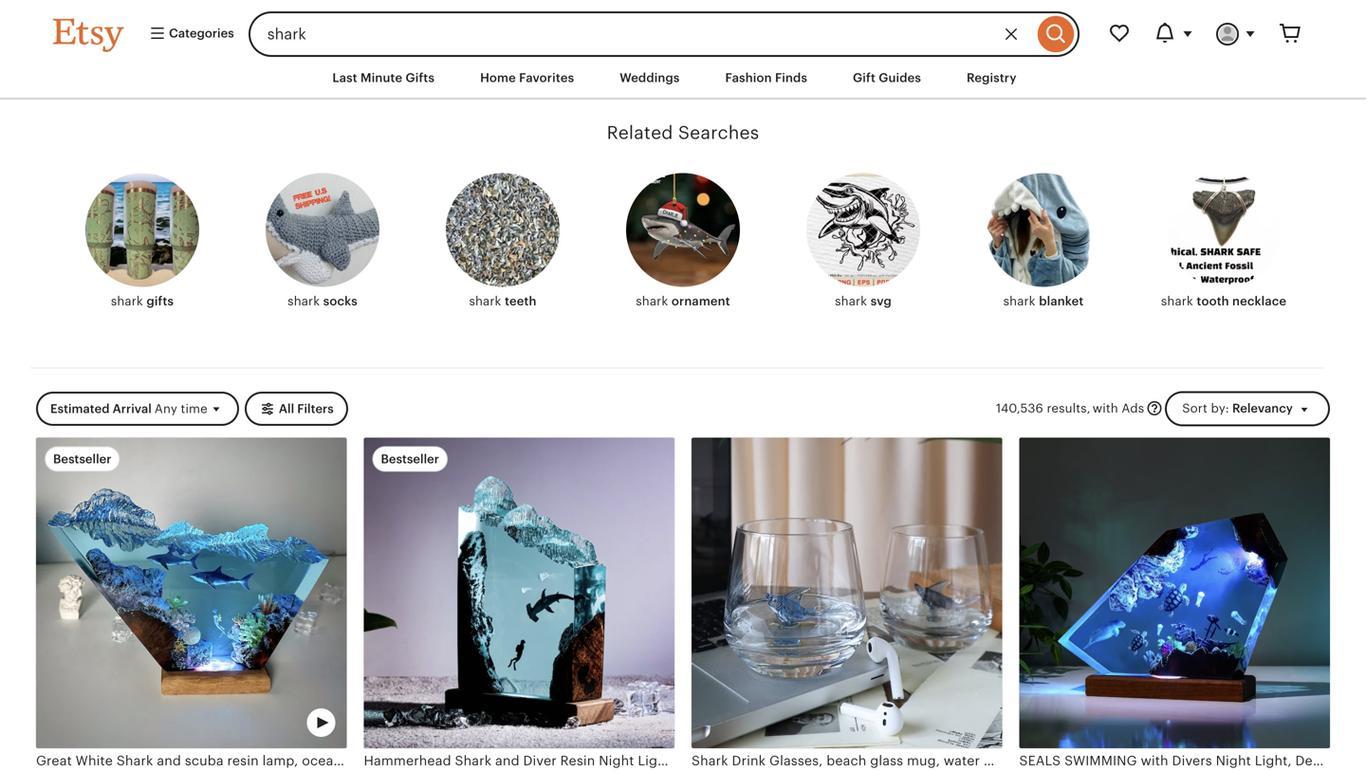 Task type: describe. For each thing, give the bounding box(es) containing it.
necklace
[[1233, 294, 1287, 308]]

registry link
[[953, 61, 1031, 95]]

menu bar containing last minute gifts
[[19, 57, 1348, 100]]

weddings
[[620, 71, 680, 85]]

categories button
[[135, 17, 243, 51]]

gifts
[[147, 294, 174, 308]]

shark for shark gifts
[[111, 294, 143, 308]]

shark tooth necklace
[[1162, 294, 1287, 308]]

shark for shark svg
[[835, 294, 868, 308]]

gift guides
[[853, 71, 922, 85]]

shark teeth
[[469, 294, 537, 308]]

shark svg
[[835, 294, 892, 308]]

shark socks
[[288, 294, 358, 308]]

shark for shark socks
[[288, 294, 320, 308]]

guides
[[879, 71, 922, 85]]

teeth
[[505, 294, 537, 308]]

sort
[[1183, 401, 1208, 416]]

great white shark and scuba resin lamp, ocean night light, gift for him, christmas gift, home decoration image
[[36, 438, 347, 749]]

related
[[607, 123, 673, 143]]

blanket
[[1039, 294, 1084, 308]]

with ads
[[1093, 401, 1145, 416]]

estimated
[[50, 402, 110, 416]]

fashion
[[726, 71, 772, 85]]

ornament
[[672, 294, 731, 308]]

last minute gifts
[[333, 71, 435, 85]]

ads
[[1122, 401, 1145, 416]]

results,
[[1047, 401, 1091, 416]]

fashion finds link
[[711, 61, 822, 95]]

weddings link
[[606, 61, 694, 95]]

time
[[181, 402, 208, 416]]

2 bestseller link from the left
[[364, 438, 675, 772]]

all filters
[[279, 402, 334, 416]]

seals swimming with divers night light, deep ocean resin lamp shark lamp resin wood lamp personalized night light christmas gifts daughter image
[[1020, 438, 1331, 749]]

related searches
[[607, 123, 760, 143]]

140,536
[[996, 401, 1044, 416]]

last
[[333, 71, 358, 85]]

home favorites link
[[466, 61, 589, 95]]

140,536 results,
[[996, 401, 1091, 416]]

gifts
[[406, 71, 435, 85]]

with
[[1093, 401, 1119, 416]]

gift guides link
[[839, 61, 936, 95]]

sort by: relevancy
[[1183, 401, 1293, 416]]

favorites
[[519, 71, 574, 85]]

hammerhead shark and diver resin night light epoxy and wooden lamp epoxy resin wood rustic creative handmade furniture and decor image
[[364, 438, 675, 749]]

by:
[[1211, 401, 1230, 416]]

shark for shark blanket
[[1004, 294, 1036, 308]]

socks
[[323, 294, 358, 308]]



Task type: locate. For each thing, give the bounding box(es) containing it.
shark left ornament
[[636, 294, 668, 308]]

2 bestseller from the left
[[381, 452, 439, 466]]

shark gifts
[[111, 294, 174, 308]]

categories
[[166, 26, 234, 40]]

shark left the blanket
[[1004, 294, 1036, 308]]

shark for shark ornament
[[636, 294, 668, 308]]

6 shark from the left
[[1004, 294, 1036, 308]]

shark left tooth
[[1162, 294, 1194, 308]]

product video element
[[36, 438, 347, 749]]

shark
[[111, 294, 143, 308], [288, 294, 320, 308], [469, 294, 502, 308], [636, 294, 668, 308], [835, 294, 868, 308], [1004, 294, 1036, 308], [1162, 294, 1194, 308]]

arrival
[[113, 402, 152, 416]]

registry
[[967, 71, 1017, 85]]

any
[[155, 402, 177, 416]]

7 shark from the left
[[1162, 294, 1194, 308]]

Search for anything text field
[[248, 11, 1034, 57]]

1 shark from the left
[[111, 294, 143, 308]]

all
[[279, 402, 294, 416]]

categories banner
[[19, 0, 1348, 57]]

shark left the socks
[[288, 294, 320, 308]]

0 horizontal spatial bestseller
[[53, 452, 111, 466]]

svg
[[871, 294, 892, 308]]

1 horizontal spatial bestseller link
[[364, 438, 675, 772]]

shark left teeth
[[469, 294, 502, 308]]

None search field
[[248, 11, 1080, 57]]

relevancy
[[1233, 401, 1293, 416]]

all filters button
[[245, 392, 348, 426]]

shark for shark teeth
[[469, 294, 502, 308]]

tooth
[[1197, 294, 1230, 308]]

home
[[480, 71, 516, 85]]

4 shark from the left
[[636, 294, 668, 308]]

finds
[[775, 71, 808, 85]]

shark left svg
[[835, 294, 868, 308]]

none search field inside categories banner
[[248, 11, 1080, 57]]

bestseller link
[[36, 438, 347, 772], [364, 438, 675, 772]]

5 shark from the left
[[835, 294, 868, 308]]

1 bestseller from the left
[[53, 452, 111, 466]]

searches
[[678, 123, 760, 143]]

bestseller
[[53, 452, 111, 466], [381, 452, 439, 466]]

shark drink glasses, beach glass mug, water cup, ocean animal mug, jaws, glassware, drinkware, funny whiskey glasses, surf, best friend gift image
[[692, 438, 1003, 749]]

minute
[[361, 71, 403, 85]]

2 shark from the left
[[288, 294, 320, 308]]

menu bar
[[19, 57, 1348, 100]]

last minute gifts link
[[318, 61, 449, 95]]

gift
[[853, 71, 876, 85]]

3 shark from the left
[[469, 294, 502, 308]]

home favorites
[[480, 71, 574, 85]]

filters
[[297, 402, 334, 416]]

estimated arrival any time
[[50, 402, 208, 416]]

shark left gifts at the left of the page
[[111, 294, 143, 308]]

shark for shark tooth necklace
[[1162, 294, 1194, 308]]

1 horizontal spatial bestseller
[[381, 452, 439, 466]]

shark blanket
[[1004, 294, 1084, 308]]

1 bestseller link from the left
[[36, 438, 347, 772]]

fashion finds
[[726, 71, 808, 85]]

0 horizontal spatial bestseller link
[[36, 438, 347, 772]]

shark ornament
[[636, 294, 731, 308]]



Task type: vqa. For each thing, say whether or not it's contained in the screenshot.
the leftmost The And
no



